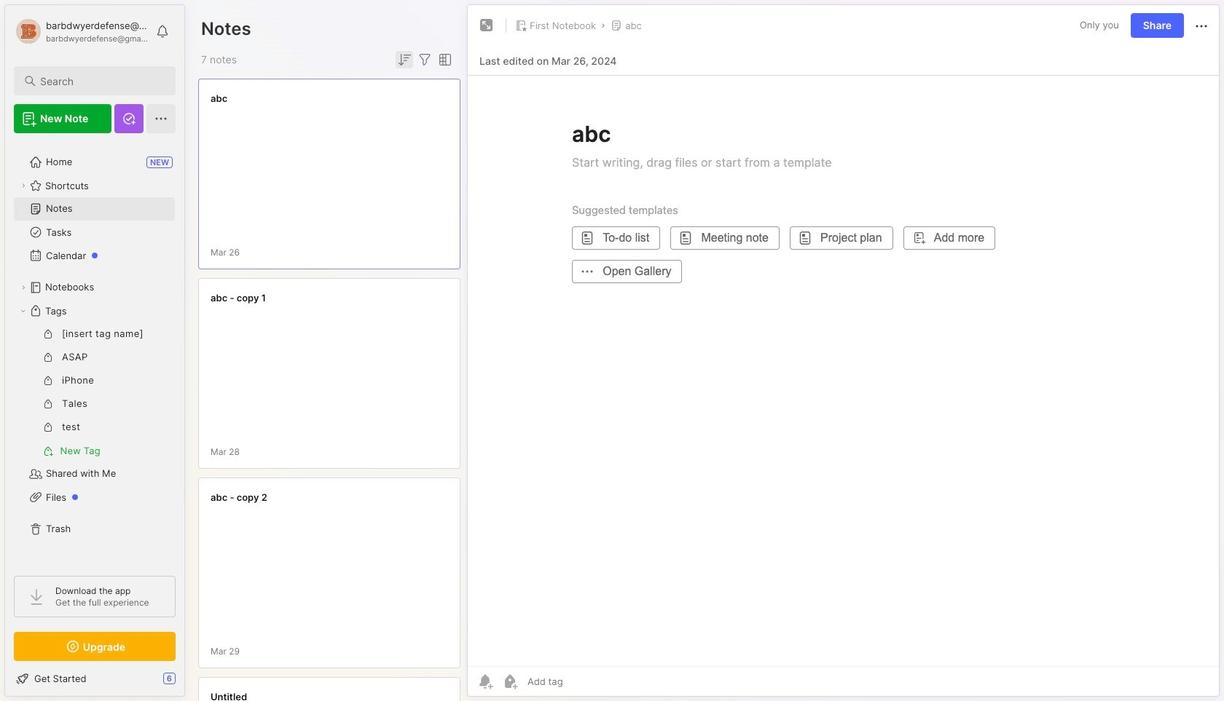 Task type: locate. For each thing, give the bounding box(es) containing it.
None search field
[[40, 72, 163, 90]]

Add filters field
[[416, 51, 434, 69]]

add tag image
[[501, 673, 519, 691]]

more actions image
[[1193, 17, 1211, 35]]

Add tag field
[[526, 676, 636, 689]]

add filters image
[[416, 51, 434, 69]]

More actions field
[[1193, 16, 1211, 35]]

Help and Learning task checklist field
[[5, 668, 184, 691]]

Note Editor text field
[[468, 75, 1219, 667]]

add a reminder image
[[477, 673, 494, 691]]

group inside the main element
[[14, 323, 175, 463]]

expand note image
[[478, 17, 496, 34]]

group
[[14, 323, 175, 463]]

Sort options field
[[396, 51, 413, 69]]

note window element
[[467, 4, 1220, 701]]

tree inside the main element
[[5, 142, 184, 563]]

tree
[[5, 142, 184, 563]]

main element
[[0, 0, 189, 702]]

Search text field
[[40, 74, 163, 88]]

click to collapse image
[[184, 675, 195, 692]]



Task type: vqa. For each thing, say whether or not it's contained in the screenshot.
top row group
no



Task type: describe. For each thing, give the bounding box(es) containing it.
expand notebooks image
[[19, 283, 28, 292]]

Account field
[[14, 17, 149, 46]]

none search field inside the main element
[[40, 72, 163, 90]]

View options field
[[434, 51, 454, 69]]

expand tags image
[[19, 307, 28, 316]]



